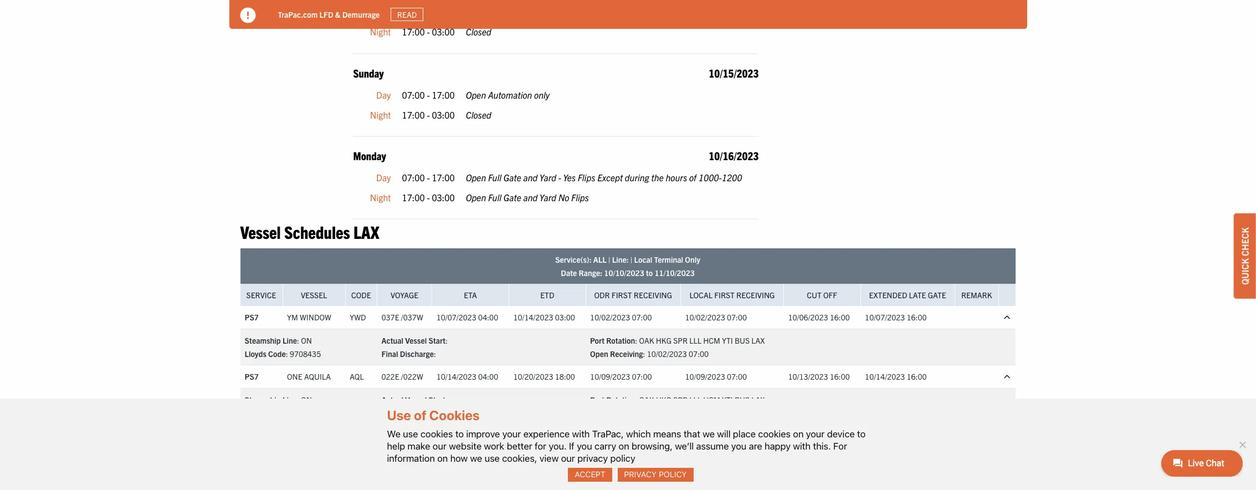 Task type: describe. For each thing, give the bounding box(es) containing it.
07:00 inside the port rotation : oak hkg spr lll hcm yti bus lax open receiving : 10/02/2023 07:00
[[689, 349, 709, 359]]

extended
[[870, 290, 908, 300]]

start for port rotation : oak hkg spr lll hcm yti bus lax open receiving : 10/02/2023 07:00
[[429, 335, 446, 345]]

2 horizontal spatial to
[[858, 428, 866, 440]]

1 horizontal spatial code
[[352, 290, 371, 300]]

steamship for steamship line : on
[[245, 395, 281, 405]]

10/28/2023
[[437, 431, 477, 441]]

10/14/2023 16:00
[[866, 372, 927, 382]]

the
[[652, 172, 664, 183]]

yard for -
[[540, 172, 557, 183]]

11/03/2023 18:00
[[514, 431, 575, 441]]

start for port rotation : oak hkg spr lll hcm yti bus lax open receiving : 10/18/2023 07:00
[[429, 454, 446, 464]]

service(s): all | line: | local terminal only date range: 10/10/2023 to 11/10/2023
[[556, 254, 701, 278]]

1 10/09/2023 07:00 from the left
[[591, 372, 652, 382]]

cut off
[[807, 290, 838, 300]]

are
[[749, 441, 763, 452]]

late
[[910, 290, 927, 300]]

gate for no
[[504, 192, 522, 203]]

rotation for port rotation : oak hkg spr lll hcm yti bus lax
[[607, 395, 636, 405]]

oak for 10/02/2023
[[640, 335, 655, 345]]

one
[[287, 372, 303, 382]]

16:00 for 10/07/2023 16:00
[[907, 312, 927, 322]]

022e    /022w
[[382, 372, 423, 382]]

yti for port rotation : oak hkg spr lll hcm yti bus lax open receiving : 10/18/2023 07:00
[[722, 454, 733, 464]]

bus for port rotation : oak hkg spr lll hcm yti bus lax open receiving : 10/18/2023 07:00
[[735, 454, 750, 464]]

monday
[[353, 149, 386, 163]]

information
[[387, 453, 435, 464]]

only
[[685, 254, 701, 264]]

16:00 for 10/14/2023 16:00
[[907, 372, 927, 382]]

quick check
[[1240, 227, 1251, 285]]

work
[[484, 441, 505, 452]]

ym window
[[287, 312, 331, 322]]

lll for 10/18/2023
[[690, 454, 702, 464]]

for
[[535, 441, 547, 452]]

we
[[387, 428, 401, 440]]

2 your from the left
[[807, 428, 825, 440]]

07:00 - 17:00 for sunday
[[402, 89, 455, 100]]

037e for 10/28/2023 04:00
[[382, 431, 400, 441]]

open automation only
[[466, 89, 550, 100]]

trapac.com
[[278, 9, 318, 19]]

2 actual from the top
[[382, 395, 404, 405]]

10/07/2023 for 10/07/2023 04:00
[[437, 312, 477, 322]]

first for local
[[715, 290, 735, 300]]

full for open full gate and yard no flips
[[488, 192, 502, 203]]

10/28/2023 04:00
[[437, 431, 499, 441]]

1 horizontal spatial local
[[690, 290, 713, 300]]

final for port rotation : oak hkg spr lll hcm yti bus lax open receiving : 10/02/2023 07:00
[[382, 349, 398, 359]]

10/14/2023 03:00
[[514, 312, 575, 322]]

11/03/2023
[[514, 431, 554, 441]]

1 cookies from the left
[[421, 428, 453, 440]]

quick
[[1240, 258, 1251, 285]]

port for port rotation : oak hkg spr lll hcm yti bus lax
[[591, 395, 605, 405]]

schedules
[[284, 221, 350, 242]]

07:00 inside 'port rotation : oak hkg spr lll hcm yti bus lax open receiving : 10/18/2023 07:00'
[[689, 467, 709, 477]]

18:00 for 11/03/2023 18:00
[[555, 431, 575, 441]]

open full gate and yard no flips
[[466, 192, 589, 203]]

read link
[[391, 8, 423, 21]]

1 horizontal spatial use
[[485, 453, 500, 464]]

automation
[[488, 89, 533, 100]]

12:00
[[907, 431, 927, 441]]

0 horizontal spatial our
[[433, 441, 447, 452]]

on for steamship line : on lloyds code : 9708435
[[301, 335, 312, 345]]

privacy policy link
[[618, 468, 694, 482]]

cookies,
[[502, 453, 538, 464]]

if
[[569, 441, 575, 452]]

10/10/2023
[[605, 268, 645, 278]]

2 actual vessel start : final discharge : from the top
[[382, 395, 448, 418]]

bus for port rotation : oak hkg spr lll hcm yti bus lax
[[735, 395, 750, 405]]

037e for 10/07/2023 04:00
[[382, 312, 400, 322]]

04:00 for 10/28/2023 04:00
[[479, 431, 499, 441]]

will
[[718, 428, 731, 440]]

quick check link
[[1235, 214, 1257, 299]]

use of cookies we use cookies to improve your experience with trapac, which means that we will place cookies on your device to help make our website work better for you. if you carry on browsing, we'll assume you are happy with this. for information on how we use cookies, view our privacy policy
[[387, 408, 866, 464]]

10/02/2023 down local first receiving
[[686, 312, 726, 322]]

line for steamship line : on lloyds code : 9708435
[[283, 335, 297, 345]]

2 10/18/2023 07:00 from the left
[[686, 431, 747, 441]]

10/14/2023 04:00
[[437, 372, 499, 382]]

better
[[507, 441, 533, 452]]

aquila
[[304, 372, 331, 382]]

0 vertical spatial use
[[403, 428, 418, 440]]

2 discharge from the top
[[400, 408, 434, 418]]

use
[[387, 408, 411, 423]]

1 night from the top
[[370, 26, 391, 37]]

07:00 - 17:00 for monday
[[402, 172, 455, 183]]

10/20/2023 18:00
[[514, 372, 575, 382]]

etd
[[541, 290, 555, 300]]

1 07:00 - 17:00 from the top
[[402, 6, 455, 18]]

this.
[[814, 441, 831, 452]]

10/02/2023 down odr
[[591, 312, 631, 322]]

lll for 10/02/2023
[[690, 335, 702, 345]]

lax for port rotation : oak hkg spr lll hcm yti bus lax open receiving : 10/18/2023 07:00
[[752, 454, 765, 464]]

port for port rotation : oak hkg spr lll hcm yti bus lax open receiving : 10/18/2023 07:00
[[591, 454, 605, 464]]

aql
[[350, 372, 364, 382]]

privacy policy
[[625, 470, 687, 479]]

lax right schedules
[[354, 221, 380, 242]]

10/24/2023 12:00
[[866, 431, 927, 441]]

only
[[535, 89, 550, 100]]

hcm for : 10/02/2023 07:00
[[704, 335, 721, 345]]

ps7 for ym window
[[245, 312, 259, 322]]

actual for port rotation : oak hkg spr lll hcm yti bus lax open receiving : 10/02/2023 07:00
[[382, 335, 404, 345]]

ps7 for one aquila
[[245, 372, 259, 382]]

1000-
[[699, 172, 722, 183]]

improve
[[467, 428, 500, 440]]

0 horizontal spatial on
[[438, 453, 448, 464]]

2 vertical spatial gate
[[929, 290, 947, 300]]

10/23/2023
[[789, 431, 829, 441]]

11/10/2023
[[655, 268, 695, 278]]

and for -
[[524, 172, 538, 183]]

10/15/2023
[[709, 66, 759, 80]]

10/06/2023 16:00
[[789, 312, 850, 322]]

2 final from the top
[[382, 408, 398, 418]]

10/07/2023 04:00
[[437, 312, 499, 322]]

lloyds
[[245, 349, 267, 359]]

rotation for port rotation : oak hkg spr lll hcm yti bus lax open receiving : 10/02/2023 07:00
[[607, 335, 636, 345]]

10/13/2023
[[789, 372, 829, 382]]

rotation for port rotation : oak hkg spr lll hcm yti bus lax open receiving : 10/18/2023 07:00
[[607, 454, 636, 464]]

accept link
[[569, 468, 612, 482]]

for
[[834, 441, 848, 452]]

remark
[[962, 290, 993, 300]]

carry
[[595, 441, 617, 452]]

date
[[561, 268, 577, 278]]

discharge for port rotation : oak hkg spr lll hcm yti bus lax open receiving : 10/18/2023 07:00
[[400, 467, 434, 477]]

voyage
[[391, 290, 419, 300]]

/022w
[[401, 372, 423, 382]]

final for port rotation : oak hkg spr lll hcm yti bus lax open receiving : 10/18/2023 07:00
[[382, 467, 398, 477]]

gate for -
[[504, 172, 522, 183]]

16:00 for 10/13/2023 16:00
[[830, 372, 850, 382]]

full for open full gate and yard -  yes flips except during the hours of 1000-1200
[[488, 172, 502, 183]]

steamship for steamship line : on lloyds code : 9708435
[[245, 335, 281, 345]]

terminal
[[655, 254, 684, 264]]

hcm for : 10/18/2023 07:00
[[704, 454, 721, 464]]

no
[[559, 192, 570, 203]]

you.
[[549, 441, 567, 452]]

2 closed from the top
[[466, 109, 492, 120]]

spr for 10/18/2023
[[674, 454, 688, 464]]

17:00 - 03:00 for monday
[[402, 192, 455, 203]]

2 hcm from the top
[[704, 395, 721, 405]]

read
[[397, 9, 417, 19]]

1 vertical spatial we
[[471, 453, 483, 464]]

port for port rotation : oak hkg spr lll hcm yti bus lax open receiving : 10/02/2023 07:00
[[591, 335, 605, 345]]

policy
[[659, 470, 687, 479]]

2 hkg from the top
[[656, 395, 672, 405]]

10/14/2023 for 10/14/2023 04:00
[[437, 372, 477, 382]]

trapac.com lfd & demurrage
[[278, 9, 380, 19]]

lax for port rotation : oak hkg spr lll hcm yti bus lax
[[752, 395, 765, 405]]

1 you from the left
[[577, 441, 593, 452]]

steamship line : on
[[245, 395, 312, 405]]

18:00 for 10/20/2023 18:00
[[555, 372, 575, 382]]

open for open automation only
[[466, 89, 486, 100]]

to inside service(s): all | line: | local terminal only date range: 10/10/2023 to 11/10/2023
[[646, 268, 653, 278]]

2 you from the left
[[732, 441, 747, 452]]

experience
[[524, 428, 570, 440]]

1 vertical spatial flips
[[572, 192, 589, 203]]

eta
[[464, 290, 477, 300]]

0 vertical spatial flips
[[578, 172, 596, 183]]

privacy
[[578, 453, 608, 464]]

ywd
[[350, 312, 366, 322]]

1 vertical spatial our
[[561, 453, 575, 464]]

2 horizontal spatial on
[[794, 428, 804, 440]]

022e
[[382, 372, 400, 382]]

place
[[733, 428, 756, 440]]

bus for port rotation : oak hkg spr lll hcm yti bus lax open receiving : 10/02/2023 07:00
[[735, 335, 750, 345]]

0 vertical spatial of
[[690, 172, 697, 183]]

10/23/2023 16:00
[[789, 431, 850, 441]]

10/18/2023 inside 'port rotation : oak hkg spr lll hcm yti bus lax open receiving : 10/18/2023 07:00'
[[647, 467, 687, 477]]

open inside 'port rotation : oak hkg spr lll hcm yti bus lax open receiving : 10/18/2023 07:00'
[[591, 467, 609, 477]]

1 10/09/2023 from the left
[[591, 372, 631, 382]]

off
[[824, 290, 838, 300]]

night for monday
[[370, 192, 391, 203]]

0 vertical spatial we
[[703, 428, 715, 440]]

10/16/2023
[[709, 149, 759, 163]]

day for monday
[[377, 172, 391, 183]]



Task type: vqa. For each thing, say whether or not it's contained in the screenshot.
"Only"
yes



Task type: locate. For each thing, give the bounding box(es) containing it.
on left the how
[[438, 453, 448, 464]]

oak inside 'port rotation : oak hkg spr lll hcm yti bus lax open receiving : 10/18/2023 07:00'
[[640, 454, 655, 464]]

night down monday
[[370, 192, 391, 203]]

0 vertical spatial 037e
[[382, 312, 400, 322]]

0 vertical spatial on
[[301, 335, 312, 345]]

1 horizontal spatial 10/18/2023 07:00
[[686, 431, 747, 441]]

10/20/2023
[[514, 372, 554, 382]]

0 horizontal spatial first
[[612, 290, 632, 300]]

1 vertical spatial with
[[794, 441, 811, 452]]

lll inside the port rotation : oak hkg spr lll hcm yti bus lax open receiving : 10/02/2023 07:00
[[690, 335, 702, 345]]

lax inside the port rotation : oak hkg spr lll hcm yti bus lax open receiving : 10/02/2023 07:00
[[752, 335, 765, 345]]

2 cookies from the left
[[759, 428, 791, 440]]

bus down local first receiving
[[735, 335, 750, 345]]

hkg down browsing,
[[656, 454, 672, 464]]

open full gate and yard -  yes flips except during the hours of 1000-1200
[[466, 172, 743, 183]]

rotation down odr first receiving at the bottom of page
[[607, 335, 636, 345]]

yti inside 'port rotation : oak hkg spr lll hcm yti bus lax open receiving : 10/18/2023 07:00'
[[722, 454, 733, 464]]

to right device
[[858, 428, 866, 440]]

cookies up happy
[[759, 428, 791, 440]]

local inside service(s): all | line: | local terminal only date range: 10/10/2023 to 11/10/2023
[[635, 254, 653, 264]]

receiving
[[634, 290, 673, 300], [737, 290, 775, 300], [610, 349, 643, 359], [610, 467, 643, 477]]

2 /037w from the top
[[401, 431, 423, 441]]

1 hcm from the top
[[704, 335, 721, 345]]

line down one
[[283, 395, 297, 405]]

hkg up means
[[656, 395, 672, 405]]

oak for 10/18/2023
[[640, 454, 655, 464]]

local down 11/10/2023
[[690, 290, 713, 300]]

0 horizontal spatial 10/18/2023 07:00
[[591, 431, 652, 441]]

2 yard from the top
[[540, 192, 557, 203]]

1 vertical spatial closed
[[466, 109, 492, 120]]

policy
[[611, 453, 636, 464]]

hcm inside the port rotation : oak hkg spr lll hcm yti bus lax open receiving : 10/02/2023 07:00
[[704, 335, 721, 345]]

on up 9708435
[[301, 335, 312, 345]]

night
[[370, 26, 391, 37], [370, 109, 391, 120], [370, 192, 391, 203]]

0 vertical spatial start
[[429, 335, 446, 345]]

flips right yes
[[578, 172, 596, 183]]

0 vertical spatial actual
[[382, 335, 404, 345]]

open for open full gate and yard -  yes flips except during the hours of 1000-1200
[[466, 172, 486, 183]]

gate right late
[[929, 290, 947, 300]]

oak up which
[[640, 395, 655, 405]]

2 037e from the top
[[382, 431, 400, 441]]

local first receiving
[[690, 290, 775, 300]]

1 closed from the top
[[466, 26, 492, 37]]

yti for port rotation : oak hkg spr lll hcm yti bus lax open receiving : 10/02/2023 07:00
[[722, 335, 733, 345]]

1 vertical spatial oak
[[640, 395, 655, 405]]

open inside the port rotation : oak hkg spr lll hcm yti bus lax open receiving : 10/02/2023 07:00
[[591, 349, 609, 359]]

037e
[[382, 312, 400, 322], [382, 431, 400, 441]]

odr
[[595, 290, 610, 300]]

2 10/02/2023 07:00 from the left
[[686, 312, 747, 322]]

lax down are
[[752, 454, 765, 464]]

start left the how
[[429, 454, 446, 464]]

18:00 right for on the bottom
[[555, 431, 575, 441]]

10/07/2023 down "extended"
[[866, 312, 906, 322]]

actual up use
[[382, 395, 404, 405]]

3 bus from the top
[[735, 454, 750, 464]]

3 final from the top
[[382, 467, 398, 477]]

1 vertical spatial rotation
[[607, 395, 636, 405]]

2 10/09/2023 from the left
[[686, 372, 726, 382]]

to
[[646, 268, 653, 278], [456, 428, 464, 440], [858, 428, 866, 440]]

oak down odr first receiving at the bottom of page
[[640, 335, 655, 345]]

we'll
[[675, 441, 694, 452]]

1 04:00 from the top
[[479, 312, 499, 322]]

2 18:00 from the top
[[555, 431, 575, 441]]

04:00 for 10/14/2023 04:00
[[479, 372, 499, 382]]

code right lloyds
[[268, 349, 286, 359]]

that
[[684, 428, 701, 440]]

port up trapac,
[[591, 395, 605, 405]]

our
[[433, 441, 447, 452], [561, 453, 575, 464]]

/037w for 10/28/2023 04:00
[[401, 431, 423, 441]]

of right use
[[414, 408, 427, 423]]

spr for 10/02/2023
[[674, 335, 688, 345]]

start down 10/07/2023 04:00
[[429, 335, 446, 345]]

receiving inside 'port rotation : oak hkg spr lll hcm yti bus lax open receiving : 10/18/2023 07:00'
[[610, 467, 643, 477]]

hkg for 10/02/2023
[[656, 335, 672, 345]]

1 10/02/2023 07:00 from the left
[[591, 312, 652, 322]]

2 vertical spatial 17:00 - 03:00
[[402, 192, 455, 203]]

2 vertical spatial spr
[[674, 454, 688, 464]]

service
[[247, 290, 276, 300]]

10/07/2023 for 10/07/2023 16:00
[[866, 312, 906, 322]]

2 vertical spatial hcm
[[704, 454, 721, 464]]

with up the if
[[573, 428, 590, 440]]

hcm inside 'port rotation : oak hkg spr lll hcm yti bus lax open receiving : 10/18/2023 07:00'
[[704, 454, 721, 464]]

1 vertical spatial 07:00 - 17:00
[[402, 89, 455, 100]]

&
[[335, 9, 341, 19]]

and for no
[[524, 192, 538, 203]]

cookies
[[430, 408, 480, 423]]

1 horizontal spatial 10/14/2023
[[514, 312, 554, 322]]

1 bus from the top
[[735, 335, 750, 345]]

1 horizontal spatial |
[[631, 254, 633, 264]]

2 07:00 - 17:00 from the top
[[402, 89, 455, 100]]

2 vertical spatial final
[[382, 467, 398, 477]]

on inside steamship line : on lloyds code : 9708435
[[301, 335, 312, 345]]

037e    /037w for 10/07/2023 04:00
[[382, 312, 423, 322]]

3 07:00 - 17:00 from the top
[[402, 172, 455, 183]]

hours
[[666, 172, 688, 183]]

1 first from the left
[[612, 290, 632, 300]]

port rotation : oak hkg spr lll hcm yti bus lax
[[591, 395, 765, 405]]

actual up 022e on the left bottom of the page
[[382, 335, 404, 345]]

/037w right we
[[401, 431, 423, 441]]

1 vertical spatial yti
[[722, 395, 733, 405]]

1 /037w from the top
[[401, 312, 423, 322]]

1 vertical spatial final
[[382, 408, 398, 418]]

2 rotation from the top
[[607, 395, 636, 405]]

view
[[540, 453, 559, 464]]

2 ps7 from the top
[[245, 372, 259, 382]]

lax for port rotation : oak hkg spr lll hcm yti bus lax open receiving : 10/02/2023 07:00
[[752, 335, 765, 345]]

0 horizontal spatial 10/09/2023
[[591, 372, 631, 382]]

we
[[703, 428, 715, 440], [471, 453, 483, 464]]

0 vertical spatial 17:00 - 03:00
[[402, 26, 455, 37]]

0 horizontal spatial |
[[609, 254, 611, 264]]

1 vertical spatial 18:00
[[555, 431, 575, 441]]

2 and from the top
[[524, 192, 538, 203]]

means
[[654, 428, 682, 440]]

1 horizontal spatial first
[[715, 290, 735, 300]]

1 vertical spatial ps7
[[245, 372, 259, 382]]

2 night from the top
[[370, 109, 391, 120]]

2 yti from the top
[[722, 395, 733, 405]]

3 day from the top
[[377, 172, 391, 183]]

1 ps7 from the top
[[245, 312, 259, 322]]

final down information
[[382, 467, 398, 477]]

and left no
[[524, 192, 538, 203]]

yti inside the port rotation : oak hkg spr lll hcm yti bus lax open receiving : 10/02/2023 07:00
[[722, 335, 733, 345]]

flips right no
[[572, 192, 589, 203]]

to up the website
[[456, 428, 464, 440]]

day down monday
[[377, 172, 391, 183]]

ym
[[287, 312, 298, 322]]

0 horizontal spatial 10/09/2023 07:00
[[591, 372, 652, 382]]

yard for no
[[540, 192, 557, 203]]

sunday
[[353, 66, 384, 80]]

2 horizontal spatial 10/14/2023
[[866, 372, 906, 382]]

10/07/2023 down eta
[[437, 312, 477, 322]]

2 037e    /037w from the top
[[382, 431, 423, 441]]

3 actual from the top
[[382, 454, 404, 464]]

yard left no
[[540, 192, 557, 203]]

1 horizontal spatial of
[[690, 172, 697, 183]]

rotation up trapac,
[[607, 395, 636, 405]]

2 vertical spatial day
[[377, 172, 391, 183]]

port inside 'port rotation : oak hkg spr lll hcm yti bus lax open receiving : 10/18/2023 07:00'
[[591, 454, 605, 464]]

1 horizontal spatial on
[[619, 441, 630, 452]]

first for odr
[[612, 290, 632, 300]]

of inside use of cookies we use cookies to improve your experience with trapac, which means that we will place cookies on your device to help make our website work better for you. if you carry on browsing, we'll assume you are happy with this. for information on how we use cookies, view our privacy policy
[[414, 408, 427, 423]]

2 line from the top
[[283, 395, 297, 405]]

037e    /037w down voyage
[[382, 312, 423, 322]]

3 rotation from the top
[[607, 454, 636, 464]]

0 vertical spatial 18:00
[[555, 372, 575, 382]]

day down sunday
[[377, 89, 391, 100]]

and
[[524, 172, 538, 183], [524, 192, 538, 203]]

1 vertical spatial and
[[524, 192, 538, 203]]

2 bus from the top
[[735, 395, 750, 405]]

2 steamship from the top
[[245, 395, 281, 405]]

ps7 down service
[[245, 312, 259, 322]]

037e    /037w for 10/28/2023 04:00
[[382, 431, 423, 441]]

bus
[[735, 335, 750, 345], [735, 395, 750, 405], [735, 454, 750, 464]]

0 vertical spatial local
[[635, 254, 653, 264]]

actual
[[382, 335, 404, 345], [382, 395, 404, 405], [382, 454, 404, 464]]

17:00 - 03:00
[[402, 26, 455, 37], [402, 109, 455, 120], [402, 192, 455, 203]]

discharge for port rotation : oak hkg spr lll hcm yti bus lax open receiving : 10/02/2023 07:00
[[400, 349, 434, 359]]

1 037e from the top
[[382, 312, 400, 322]]

1 vertical spatial spr
[[674, 395, 688, 405]]

16:00 for 10/23/2023 16:00
[[830, 431, 850, 441]]

day
[[377, 6, 391, 18], [377, 89, 391, 100], [377, 172, 391, 183]]

lax down local first receiving
[[752, 335, 765, 345]]

final up 022e on the left bottom of the page
[[382, 349, 398, 359]]

local right line:
[[635, 254, 653, 264]]

bus up "place"
[[735, 395, 750, 405]]

hkg for 10/18/2023
[[656, 454, 672, 464]]

0 vertical spatial closed
[[466, 26, 492, 37]]

1 yard from the top
[[540, 172, 557, 183]]

1 spr from the top
[[674, 335, 688, 345]]

2 17:00 - 03:00 from the top
[[402, 109, 455, 120]]

1 vertical spatial 037e    /037w
[[382, 431, 423, 441]]

spr inside the port rotation : oak hkg spr lll hcm yti bus lax open receiving : 10/02/2023 07:00
[[674, 335, 688, 345]]

2 spr from the top
[[674, 395, 688, 405]]

on down one aquila
[[301, 395, 312, 405]]

2 vertical spatial rotation
[[607, 454, 636, 464]]

1 vertical spatial local
[[690, 290, 713, 300]]

full
[[488, 172, 502, 183], [488, 192, 502, 203]]

2 day from the top
[[377, 89, 391, 100]]

lll inside 'port rotation : oak hkg spr lll hcm yti bus lax open receiving : 10/18/2023 07:00'
[[690, 454, 702, 464]]

local
[[635, 254, 653, 264], [690, 290, 713, 300]]

final
[[382, 349, 398, 359], [382, 408, 398, 418], [382, 467, 398, 477]]

1 vertical spatial actual vessel start : final discharge :
[[382, 395, 448, 418]]

0 vertical spatial final
[[382, 349, 398, 359]]

2 vertical spatial 07:00 - 17:00
[[402, 172, 455, 183]]

1 18:00 from the top
[[555, 372, 575, 382]]

browsing,
[[632, 441, 673, 452]]

16:00 for 10/06/2023 16:00
[[830, 312, 850, 322]]

1 line from the top
[[283, 335, 297, 345]]

actual vessel start : final discharge : for port rotation : oak hkg spr lll hcm yti bus lax open receiving : 10/18/2023 07:00
[[382, 454, 448, 477]]

day left read
[[377, 6, 391, 18]]

0 horizontal spatial code
[[268, 349, 286, 359]]

1 | from the left
[[609, 254, 611, 264]]

1 steamship from the top
[[245, 335, 281, 345]]

0 vertical spatial hcm
[[704, 335, 721, 345]]

1 horizontal spatial 10/02/2023 07:00
[[686, 312, 747, 322]]

10/14/2023 for 10/14/2023 16:00
[[866, 372, 906, 382]]

1 actual vessel start : final discharge : from the top
[[382, 335, 448, 359]]

2 first from the left
[[715, 290, 735, 300]]

spr inside 'port rotation : oak hkg spr lll hcm yti bus lax open receiving : 10/18/2023 07:00'
[[674, 454, 688, 464]]

on for steamship line : on
[[301, 395, 312, 405]]

1200
[[722, 172, 743, 183]]

rotation inside the port rotation : oak hkg spr lll hcm yti bus lax open receiving : 10/02/2023 07:00
[[607, 335, 636, 345]]

no image
[[1238, 439, 1249, 450]]

1 start from the top
[[429, 335, 446, 345]]

2 vertical spatial actual vessel start : final discharge :
[[382, 454, 448, 477]]

10/02/2023 07:00
[[591, 312, 652, 322], [686, 312, 747, 322]]

2 10/07/2023 from the left
[[866, 312, 906, 322]]

open
[[466, 89, 486, 100], [466, 172, 486, 183], [466, 192, 486, 203], [591, 349, 609, 359], [591, 467, 609, 477]]

discharge up /022w at the left of the page
[[400, 349, 434, 359]]

04:00 for 10/07/2023 04:00
[[479, 312, 499, 322]]

yti up will
[[722, 395, 733, 405]]

line up 9708435
[[283, 335, 297, 345]]

2 vertical spatial port
[[591, 454, 605, 464]]

1 discharge from the top
[[400, 349, 434, 359]]

bus inside 'port rotation : oak hkg spr lll hcm yti bus lax open receiving : 10/18/2023 07:00'
[[735, 454, 750, 464]]

3 start from the top
[[429, 454, 446, 464]]

final up we
[[382, 408, 398, 418]]

open for open full gate and yard no flips
[[466, 192, 486, 203]]

3 17:00 - 03:00 from the top
[[402, 192, 455, 203]]

gate left no
[[504, 192, 522, 203]]

1 day from the top
[[377, 6, 391, 18]]

website
[[449, 441, 482, 452]]

10/02/2023 up port rotation : oak hkg spr lll hcm yti bus lax
[[647, 349, 687, 359]]

1 horizontal spatial our
[[561, 453, 575, 464]]

0 vertical spatial lll
[[690, 335, 702, 345]]

10/07/2023 16:00
[[866, 312, 927, 322]]

hcm down assume on the right bottom
[[704, 454, 721, 464]]

1 vertical spatial full
[[488, 192, 502, 203]]

/037w down voyage
[[401, 312, 423, 322]]

actual vessel start : final discharge : down /022w at the left of the page
[[382, 395, 448, 418]]

03:00
[[432, 26, 455, 37], [432, 109, 455, 120], [432, 192, 455, 203], [555, 312, 575, 322]]

bus down are
[[735, 454, 750, 464]]

bus inside the port rotation : oak hkg spr lll hcm yti bus lax open receiving : 10/02/2023 07:00
[[735, 335, 750, 345]]

1 port from the top
[[591, 335, 605, 345]]

1 your from the left
[[503, 428, 521, 440]]

07:00
[[402, 6, 425, 18], [402, 89, 425, 100], [402, 172, 425, 183], [632, 312, 652, 322], [727, 312, 747, 322], [689, 349, 709, 359], [632, 372, 652, 382], [727, 372, 747, 382], [632, 431, 652, 441], [727, 431, 747, 441], [689, 467, 709, 477]]

2 vertical spatial night
[[370, 192, 391, 203]]

2 vertical spatial 04:00
[[479, 431, 499, 441]]

0 vertical spatial bus
[[735, 335, 750, 345]]

1 lll from the top
[[690, 335, 702, 345]]

your up better
[[503, 428, 521, 440]]

10/24/2023
[[866, 431, 906, 441]]

2 oak from the top
[[640, 395, 655, 405]]

1 hkg from the top
[[656, 335, 672, 345]]

hkg
[[656, 335, 672, 345], [656, 395, 672, 405], [656, 454, 672, 464]]

10/13/2023 16:00
[[789, 372, 850, 382]]

our down the if
[[561, 453, 575, 464]]

discharge down information
[[400, 467, 434, 477]]

privacy
[[625, 470, 657, 479]]

cookies up make
[[421, 428, 453, 440]]

2 10/09/2023 07:00 from the left
[[686, 372, 747, 382]]

actual vessel start : final discharge : up /022w at the left of the page
[[382, 335, 448, 359]]

rotation down carry
[[607, 454, 636, 464]]

2 port from the top
[[591, 395, 605, 405]]

receiving inside the port rotation : oak hkg spr lll hcm yti bus lax open receiving : 10/02/2023 07:00
[[610, 349, 643, 359]]

check
[[1240, 227, 1251, 256]]

0 vertical spatial port
[[591, 335, 605, 345]]

1 horizontal spatial to
[[646, 268, 653, 278]]

device
[[828, 428, 855, 440]]

9708435
[[290, 349, 321, 359]]

our right make
[[433, 441, 447, 452]]

night up monday
[[370, 109, 391, 120]]

1 vertical spatial bus
[[735, 395, 750, 405]]

your
[[503, 428, 521, 440], [807, 428, 825, 440]]

oak inside the port rotation : oak hkg spr lll hcm yti bus lax open receiving : 10/02/2023 07:00
[[640, 335, 655, 345]]

2 vertical spatial oak
[[640, 454, 655, 464]]

3 hkg from the top
[[656, 454, 672, 464]]

2 vertical spatial start
[[429, 454, 446, 464]]

code inside steamship line : on lloyds code : 9708435
[[268, 349, 286, 359]]

10/02/2023 07:00 down odr first receiving at the bottom of page
[[591, 312, 652, 322]]

3 yti from the top
[[722, 454, 733, 464]]

10/02/2023 inside the port rotation : oak hkg spr lll hcm yti bus lax open receiving : 10/02/2023 07:00
[[647, 349, 687, 359]]

actual vessel start : final discharge : down make
[[382, 454, 448, 477]]

1 vertical spatial 04:00
[[479, 372, 499, 382]]

0 vertical spatial with
[[573, 428, 590, 440]]

17:00 - 03:00 for sunday
[[402, 109, 455, 120]]

10/09/2023
[[591, 372, 631, 382], [686, 372, 726, 382]]

2 vertical spatial discharge
[[400, 467, 434, 477]]

0 vertical spatial ps7
[[245, 312, 259, 322]]

1 horizontal spatial 10/09/2023 07:00
[[686, 372, 747, 382]]

1 actual from the top
[[382, 335, 404, 345]]

0 horizontal spatial to
[[456, 428, 464, 440]]

which
[[626, 428, 651, 440]]

you right the if
[[577, 441, 593, 452]]

|
[[609, 254, 611, 264], [631, 254, 633, 264]]

1 horizontal spatial your
[[807, 428, 825, 440]]

1 17:00 - 03:00 from the top
[[402, 26, 455, 37]]

/037w
[[401, 312, 423, 322], [401, 431, 423, 441]]

1 10/18/2023 07:00 from the left
[[591, 431, 652, 441]]

range:
[[579, 268, 603, 278]]

3 actual vessel start : final discharge : from the top
[[382, 454, 448, 477]]

vessel
[[240, 221, 281, 242], [301, 290, 327, 300], [405, 335, 427, 345], [405, 395, 427, 405], [405, 454, 427, 464]]

yti down local first receiving
[[722, 335, 733, 345]]

2 vertical spatial actual
[[382, 454, 404, 464]]

0 vertical spatial full
[[488, 172, 502, 183]]

yti for port rotation : oak hkg spr lll hcm yti bus lax
[[722, 395, 733, 405]]

1 rotation from the top
[[607, 335, 636, 345]]

1 vertical spatial steamship
[[245, 395, 281, 405]]

3 night from the top
[[370, 192, 391, 203]]

lax inside 'port rotation : oak hkg spr lll hcm yti bus lax open receiving : 10/18/2023 07:00'
[[752, 454, 765, 464]]

0 vertical spatial our
[[433, 441, 447, 452]]

0 vertical spatial yard
[[540, 172, 557, 183]]

hkg inside the port rotation : oak hkg spr lll hcm yti bus lax open receiving : 10/02/2023 07:00
[[656, 335, 672, 345]]

on up policy
[[619, 441, 630, 452]]

2 04:00 from the top
[[479, 372, 499, 382]]

/037w for 10/07/2023 04:00
[[401, 312, 423, 322]]

discharge up we
[[400, 408, 434, 418]]

0 vertical spatial yti
[[722, 335, 733, 345]]

your up 'this.'
[[807, 428, 825, 440]]

line for steamship line : on
[[283, 395, 297, 405]]

help
[[387, 441, 405, 452]]

gate up open full gate and yard no flips in the top of the page
[[504, 172, 522, 183]]

port down odr
[[591, 335, 605, 345]]

you down "place"
[[732, 441, 747, 452]]

day for sunday
[[377, 89, 391, 100]]

1 vertical spatial lll
[[690, 395, 702, 405]]

3 oak from the top
[[640, 454, 655, 464]]

2 on from the top
[[301, 395, 312, 405]]

1 037e    /037w from the top
[[382, 312, 423, 322]]

use up make
[[403, 428, 418, 440]]

port inside the port rotation : oak hkg spr lll hcm yti bus lax open receiving : 10/02/2023 07:00
[[591, 335, 605, 345]]

accept
[[575, 470, 606, 479]]

1 10/07/2023 from the left
[[437, 312, 477, 322]]

2 vertical spatial bus
[[735, 454, 750, 464]]

1 vertical spatial hcm
[[704, 395, 721, 405]]

0 vertical spatial spr
[[674, 335, 688, 345]]

actual for port rotation : oak hkg spr lll hcm yti bus lax open receiving : 10/18/2023 07:00
[[382, 454, 404, 464]]

3 spr from the top
[[674, 454, 688, 464]]

steamship up lloyds
[[245, 335, 281, 345]]

0 vertical spatial gate
[[504, 172, 522, 183]]

assume
[[697, 441, 729, 452]]

0 vertical spatial /037w
[[401, 312, 423, 322]]

trapac,
[[593, 428, 624, 440]]

start
[[429, 335, 446, 345], [429, 395, 446, 405], [429, 454, 446, 464]]

we up assume on the right bottom
[[703, 428, 715, 440]]

0 vertical spatial and
[[524, 172, 538, 183]]

0 horizontal spatial use
[[403, 428, 418, 440]]

10/06/2023
[[789, 312, 829, 322]]

on left device
[[794, 428, 804, 440]]

demurrage
[[342, 9, 380, 19]]

3 lll from the top
[[690, 454, 702, 464]]

night down the demurrage
[[370, 26, 391, 37]]

hcm down local first receiving
[[704, 335, 721, 345]]

hkg down odr first receiving at the bottom of page
[[656, 335, 672, 345]]

2 | from the left
[[631, 254, 633, 264]]

to right the 10/10/2023
[[646, 268, 653, 278]]

during
[[625, 172, 650, 183]]

3 discharge from the top
[[400, 467, 434, 477]]

hcm up will
[[704, 395, 721, 405]]

1 horizontal spatial with
[[794, 441, 811, 452]]

3 hcm from the top
[[704, 454, 721, 464]]

hkg inside 'port rotation : oak hkg spr lll hcm yti bus lax open receiving : 10/18/2023 07:00'
[[656, 454, 672, 464]]

1 vertical spatial on
[[301, 395, 312, 405]]

2 lll from the top
[[690, 395, 702, 405]]

0 vertical spatial on
[[794, 428, 804, 440]]

of
[[690, 172, 697, 183], [414, 408, 427, 423]]

except
[[598, 172, 623, 183]]

with left 'this.'
[[794, 441, 811, 452]]

steamship inside steamship line : on lloyds code : 9708435
[[245, 335, 281, 345]]

1 horizontal spatial 10/09/2023
[[686, 372, 726, 382]]

actual vessel start : final discharge : for port rotation : oak hkg spr lll hcm yti bus lax open receiving : 10/02/2023 07:00
[[382, 335, 448, 359]]

port down carry
[[591, 454, 605, 464]]

start up cookies
[[429, 395, 446, 405]]

1 final from the top
[[382, 349, 398, 359]]

037e    /037w down use
[[382, 431, 423, 441]]

04:00
[[479, 312, 499, 322], [479, 372, 499, 382], [479, 431, 499, 441]]

rotation inside 'port rotation : oak hkg spr lll hcm yti bus lax open receiving : 10/18/2023 07:00'
[[607, 454, 636, 464]]

1 yti from the top
[[722, 335, 733, 345]]

1 vertical spatial line
[[283, 395, 297, 405]]

use
[[403, 428, 418, 440], [485, 453, 500, 464]]

hcm
[[704, 335, 721, 345], [704, 395, 721, 405], [704, 454, 721, 464]]

037e down use
[[382, 431, 400, 441]]

1 oak from the top
[[640, 335, 655, 345]]

0 horizontal spatial of
[[414, 408, 427, 423]]

night for sunday
[[370, 109, 391, 120]]

0 horizontal spatial your
[[503, 428, 521, 440]]

| right line:
[[631, 254, 633, 264]]

0 horizontal spatial 10/07/2023
[[437, 312, 477, 322]]

solid image
[[240, 8, 256, 23]]

1 on from the top
[[301, 335, 312, 345]]

:
[[297, 335, 299, 345], [446, 335, 448, 345], [636, 335, 638, 345], [286, 349, 288, 359], [434, 349, 436, 359], [643, 349, 646, 359], [297, 395, 299, 405], [446, 395, 448, 405], [636, 395, 638, 405], [434, 408, 436, 418], [446, 454, 448, 464], [636, 454, 638, 464], [434, 467, 436, 477], [643, 467, 646, 477]]

10/14/2023 for 10/14/2023 03:00
[[514, 312, 554, 322]]

yti down assume on the right bottom
[[722, 454, 733, 464]]

1 and from the top
[[524, 172, 538, 183]]

ps7 down lloyds
[[245, 372, 259, 382]]

service(s):
[[556, 254, 592, 264]]

1 full from the top
[[488, 172, 502, 183]]

1 vertical spatial discharge
[[400, 408, 434, 418]]

lax up "place"
[[752, 395, 765, 405]]

037e down voyage
[[382, 312, 400, 322]]

and up open full gate and yard no flips in the top of the page
[[524, 172, 538, 183]]

1 vertical spatial yard
[[540, 192, 557, 203]]

1 vertical spatial day
[[377, 89, 391, 100]]

line inside steamship line : on lloyds code : 9708435
[[283, 335, 297, 345]]

yard left yes
[[540, 172, 557, 183]]

3 port from the top
[[591, 454, 605, 464]]

line
[[283, 335, 297, 345], [283, 395, 297, 405]]

port rotation : oak hkg spr lll hcm yti bus lax open receiving : 10/18/2023 07:00
[[591, 454, 765, 477]]

oak down browsing,
[[640, 454, 655, 464]]

code up ywd
[[352, 290, 371, 300]]

2 start from the top
[[429, 395, 446, 405]]

2 full from the top
[[488, 192, 502, 203]]

2 vertical spatial on
[[438, 453, 448, 464]]

10/18/2023
[[591, 431, 631, 441], [686, 431, 726, 441], [647, 467, 687, 477]]

18:00 right the 10/20/2023
[[555, 372, 575, 382]]

10/02/2023 07:00 down local first receiving
[[686, 312, 747, 322]]



